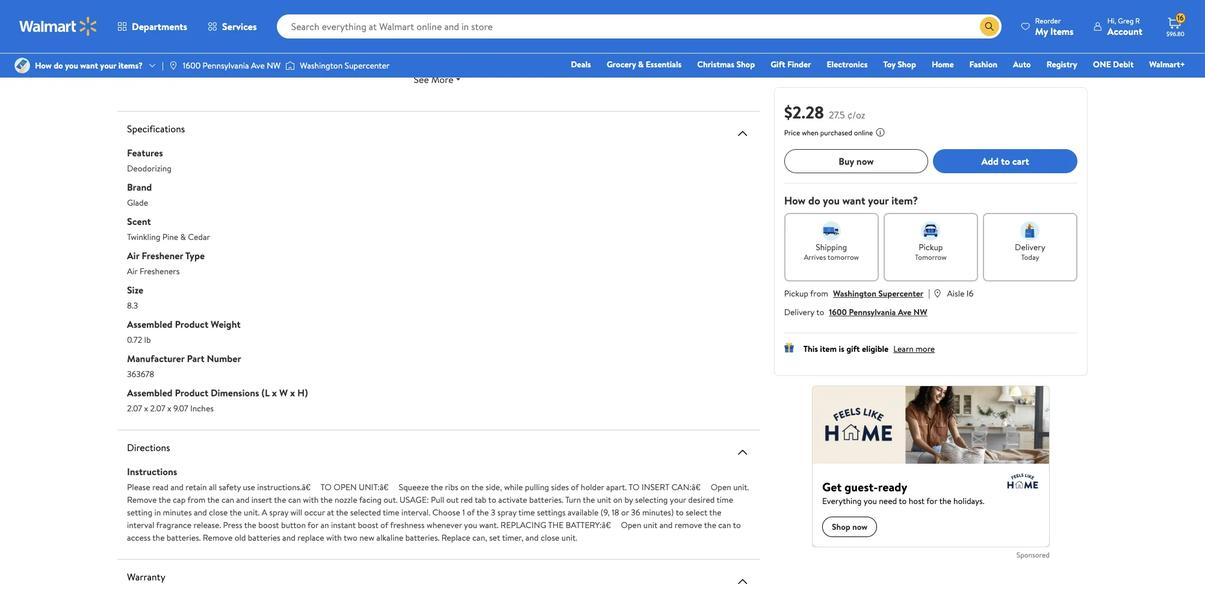 Task type: describe. For each thing, give the bounding box(es) containing it.
number
[[207, 352, 241, 365]]

h)
[[297, 386, 308, 400]]

shop for christmas shop
[[737, 58, 755, 70]]

0 horizontal spatial unit.
[[244, 507, 260, 519]]

0 vertical spatial ave
[[251, 60, 265, 72]]

part
[[187, 352, 205, 365]]

occur
[[304, 507, 325, 519]]

see more button
[[127, 67, 750, 91]]

do for how do you want your items?
[[54, 60, 63, 72]]

side,
[[486, 481, 502, 493]]

electronics link
[[822, 58, 873, 71]]

christmas shop
[[697, 58, 755, 70]]

ribs
[[445, 481, 458, 493]]

hi, greg r account
[[1108, 15, 1143, 38]]

the down holder
[[583, 494, 595, 506]]

deals link
[[566, 58, 597, 71]]

choose
[[433, 507, 460, 519]]

toy shop link
[[878, 58, 922, 71]]

0 horizontal spatial can
[[222, 494, 234, 506]]

add to cart button
[[933, 149, 1078, 173]]

you for how do you want your items?
[[65, 60, 78, 72]]

1 horizontal spatial &
[[638, 58, 644, 70]]

to right tab
[[489, 494, 496, 506]]

account
[[1108, 24, 1143, 38]]

1 spray from the left
[[269, 507, 288, 519]]

1 horizontal spatial remove
[[203, 532, 233, 544]]

1 horizontal spatial batteries.
[[405, 532, 440, 544]]

out
[[446, 494, 459, 506]]

1 horizontal spatial ave
[[898, 306, 912, 319]]

select
[[686, 507, 708, 519]]

8.3
[[127, 300, 138, 312]]

2 vertical spatial unit.
[[562, 532, 577, 544]]

online
[[854, 128, 873, 138]]

grocery & essentials
[[607, 58, 682, 70]]

1 horizontal spatial can
[[288, 494, 301, 506]]

items
[[1051, 24, 1074, 38]]

0.72
[[127, 334, 142, 346]]

item
[[820, 343, 837, 355]]

two
[[344, 532, 358, 544]]

gifting made easy image
[[784, 343, 794, 353]]

while
[[504, 481, 523, 493]]

to up "item"
[[817, 306, 824, 319]]

aisle
[[947, 288, 965, 300]]

registry link
[[1041, 58, 1083, 71]]

learn more button
[[894, 343, 935, 355]]

the right access
[[153, 532, 165, 544]]

want for item?
[[843, 193, 866, 208]]

2 product from the top
[[175, 386, 208, 400]]

safety
[[219, 481, 241, 493]]

services button
[[198, 12, 267, 41]]

holder
[[581, 481, 604, 493]]

$2.28
[[784, 101, 824, 124]]

pull
[[431, 494, 444, 506]]

timer,
[[502, 532, 524, 544]]

insert
[[642, 481, 670, 493]]

0 vertical spatial of
[[571, 481, 579, 493]]

glade
[[127, 197, 148, 209]]

squeeze
[[399, 481, 429, 493]]

freshener
[[142, 249, 183, 262]]

0 horizontal spatial close
[[209, 507, 228, 519]]

0 vertical spatial unit.
[[733, 481, 749, 493]]

do for how do you want your item?
[[808, 193, 821, 208]]

type
[[185, 249, 205, 262]]

0 horizontal spatial time
[[383, 507, 399, 519]]

the up tab
[[472, 481, 484, 493]]

clear search field text image
[[966, 21, 975, 31]]

in
[[154, 507, 161, 519]]

delivery today
[[1015, 241, 1046, 263]]

0 horizontal spatial nw
[[267, 60, 281, 72]]

unit:â
[[359, 481, 397, 493]]

your for item?
[[868, 193, 889, 208]]

interval
[[127, 519, 154, 531]]

2 spray from the left
[[498, 507, 517, 519]]

specifications image
[[736, 126, 750, 141]]

more
[[916, 343, 935, 355]]

directions
[[127, 441, 170, 454]]

instructions please read and retain all safety use instructions.â to open unit:â squeeze the ribs on the side, while pulling sides of holder apart. to insert can:â open unit. remove the cap from the can and insert the can with the nozzle facing out. usage: pull out red tab to activate batteries. turn the unit on by selecting your desired time setting in minutes and close the unit. a spray will occur at the selected time interval. choose 1 of the 3 spray time settings available (9, 18 or 36 minutes) to select the interval fragrance release. press the boost button for an instant boost of freshness whenever you want. replacing the battery:â open unit and remove the can to access the batteries. remove old batteries and replace with two new alkaline batteries. replace can, set timer, and close unit.
[[127, 465, 749, 544]]

1 to from the left
[[321, 481, 332, 493]]

and down use
[[236, 494, 249, 506]]

retain
[[186, 481, 207, 493]]

arrives
[[804, 252, 826, 263]]

9.07
[[173, 403, 188, 415]]

1 vertical spatial on
[[613, 494, 623, 506]]

the up pull
[[431, 481, 443, 493]]

christmas
[[697, 58, 735, 70]]

the down read at the left of page
[[159, 494, 171, 506]]

1 horizontal spatial open
[[711, 481, 731, 493]]

instructions
[[127, 465, 177, 478]]

1600 pennsylvania ave nw
[[183, 60, 281, 72]]

selecting
[[635, 494, 668, 506]]

auto link
[[1008, 58, 1037, 71]]

the down desired
[[710, 507, 722, 519]]

1 product from the top
[[175, 318, 208, 331]]

Search search field
[[277, 14, 1002, 39]]

press
[[223, 519, 242, 531]]

gift
[[771, 58, 786, 70]]

2 horizontal spatial batteries.
[[529, 494, 564, 506]]

0 horizontal spatial on
[[460, 481, 470, 493]]

2 vertical spatial of
[[381, 519, 388, 531]]

old
[[235, 532, 246, 544]]

walmart image
[[19, 17, 98, 36]]

access
[[127, 532, 151, 544]]

an
[[321, 519, 329, 531]]

item?
[[892, 193, 918, 208]]

can:â
[[672, 481, 709, 493]]

2 to from the left
[[629, 481, 640, 493]]

set
[[489, 532, 500, 544]]

interval.
[[401, 507, 431, 519]]

w
[[279, 386, 288, 400]]

fragrance
[[156, 519, 192, 531]]

and down minutes)
[[660, 519, 673, 531]]

deodorizing
[[127, 162, 172, 174]]

from inside instructions please read and retain all safety use instructions.â to open unit:â squeeze the ribs on the side, while pulling sides of holder apart. to insert can:â open unit. remove the cap from the can and insert the can with the nozzle facing out. usage: pull out red tab to activate batteries. turn the unit on by selecting your desired time setting in minutes and close the unit. a spray will occur at the selected time interval. choose 1 of the 3 spray time settings available (9, 18 or 36 minutes) to select the interval fragrance release. press the boost button for an instant boost of freshness whenever you want. replacing the battery:â open unit and remove the can to access the batteries. remove old batteries and replace with two new alkaline batteries. replace can, set timer, and close unit.
[[188, 494, 206, 506]]

1 horizontal spatial time
[[519, 507, 535, 519]]

buy
[[839, 155, 854, 168]]

fashion
[[970, 58, 998, 70]]

1 air from the top
[[127, 249, 139, 262]]

batteries
[[248, 532, 280, 544]]

size
[[127, 283, 143, 297]]

pickup from washington supercenter |
[[784, 287, 931, 300]]

now
[[857, 155, 874, 168]]

search icon image
[[985, 22, 995, 31]]

1 horizontal spatial of
[[467, 507, 475, 519]]

the up old
[[244, 519, 256, 531]]

brand
[[127, 180, 152, 194]]

0 vertical spatial washington
[[300, 60, 343, 72]]

pulling
[[525, 481, 549, 493]]

and up cap
[[170, 481, 184, 493]]

the down the select
[[704, 519, 717, 531]]

1 vertical spatial open
[[621, 519, 642, 531]]

0 horizontal spatial batteries.
[[167, 532, 201, 544]]

2 2.07 from the left
[[150, 403, 165, 415]]

the down the all
[[207, 494, 220, 506]]

how for how do you want your item?
[[784, 193, 806, 208]]

0 horizontal spatial pennsylvania
[[203, 60, 249, 72]]

gift finder link
[[765, 58, 817, 71]]

intent image for shipping image
[[822, 222, 841, 241]]

and down replacing
[[526, 532, 539, 544]]

$96.80
[[1167, 30, 1185, 38]]

1 vertical spatial |
[[929, 287, 931, 300]]

delivery for to
[[784, 306, 815, 319]]

1 vertical spatial unit
[[644, 519, 658, 531]]



Task type: vqa. For each thing, say whether or not it's contained in the screenshot.
¢/fl within the the $ 2 98 5.1 ¢/fl oz Florida's Natural No Pulp Orange Juice, 59 Fl. Oz.
no



Task type: locate. For each thing, give the bounding box(es) containing it.
with up the occur at the left of the page
[[303, 494, 319, 506]]

1600 down departments
[[183, 60, 201, 72]]

1 assembled from the top
[[127, 318, 173, 331]]

remove down release.
[[203, 532, 233, 544]]

1 horizontal spatial shop
[[898, 58, 916, 70]]

0 horizontal spatial unit
[[597, 494, 611, 506]]

assembled
[[127, 318, 173, 331], [127, 386, 173, 400]]

today
[[1021, 252, 1040, 263]]

0 horizontal spatial &
[[180, 231, 186, 243]]

this item is gift eligible learn more
[[804, 343, 935, 355]]

washington supercenter
[[300, 60, 390, 72]]

1 vertical spatial remove
[[203, 532, 233, 544]]

2 horizontal spatial your
[[868, 193, 889, 208]]

of up turn
[[571, 481, 579, 493]]

by
[[625, 494, 633, 506]]

2 boost from the left
[[358, 519, 379, 531]]

your left item?
[[868, 193, 889, 208]]

0 horizontal spatial remove
[[127, 494, 157, 506]]

warranty image
[[736, 575, 750, 589]]

time up replacing
[[519, 507, 535, 519]]

& inside the features deodorizing brand glade scent twinkling pine & cedar air freshener type air fresheners size 8.3 assembled product weight 0.72 lb manufacturer part number 363678 assembled product dimensions (l x w x h) 2.07 x 2.07 x 9.07 inches
[[180, 231, 186, 243]]

replace
[[298, 532, 324, 544]]

your down the can:â
[[670, 494, 686, 506]]

shop right toy
[[898, 58, 916, 70]]

1 vertical spatial unit.
[[244, 507, 260, 519]]

pickup down intent image for pickup
[[919, 241, 943, 253]]

out.
[[384, 494, 398, 506]]

0 horizontal spatial pickup
[[784, 288, 809, 300]]

deals
[[571, 58, 591, 70]]

1 vertical spatial pickup
[[784, 288, 809, 300]]

1 horizontal spatial boost
[[358, 519, 379, 531]]

spray right the 3
[[498, 507, 517, 519]]

air up the size
[[127, 265, 138, 277]]

whenever
[[427, 519, 462, 531]]

to up by
[[629, 481, 640, 493]]

2.07 down 363678
[[127, 403, 142, 415]]

close up release.
[[209, 507, 228, 519]]

pickup inside the pickup tomorrow
[[919, 241, 943, 253]]

time right desired
[[717, 494, 733, 506]]

0 vertical spatial 1600
[[183, 60, 201, 72]]

apart.
[[606, 481, 627, 493]]

1 vertical spatial your
[[868, 193, 889, 208]]

cap
[[173, 494, 186, 506]]

0 vertical spatial remove
[[127, 494, 157, 506]]

0 horizontal spatial |
[[162, 60, 164, 72]]

from down 'retain'
[[188, 494, 206, 506]]

can
[[222, 494, 234, 506], [288, 494, 301, 506], [719, 519, 731, 531]]

instructions.â
[[257, 481, 319, 493]]

the left the 3
[[477, 507, 489, 519]]

departments button
[[107, 12, 198, 41]]

nw down 'services' dropdown button
[[267, 60, 281, 72]]

see
[[414, 73, 429, 86]]

pennsylvania down 'services' dropdown button
[[203, 60, 249, 72]]

unit. down directions icon
[[733, 481, 749, 493]]

you up intent image for shipping
[[823, 193, 840, 208]]

unit.
[[733, 481, 749, 493], [244, 507, 260, 519], [562, 532, 577, 544]]

0 vertical spatial open
[[711, 481, 731, 493]]

washington inside pickup from washington supercenter |
[[833, 288, 877, 300]]

0 vertical spatial from
[[811, 288, 828, 300]]

1 horizontal spatial on
[[613, 494, 623, 506]]

intent image for pickup image
[[921, 222, 941, 241]]

product
[[175, 318, 208, 331], [175, 386, 208, 400]]

delivery for today
[[1015, 241, 1046, 253]]

you down 1 at the bottom of the page
[[464, 519, 477, 531]]

1 horizontal spatial 2.07
[[150, 403, 165, 415]]

2 horizontal spatial of
[[571, 481, 579, 493]]

 image down walmart image
[[14, 58, 30, 73]]

how for how do you want your items?
[[35, 60, 52, 72]]

you inside instructions please read and retain all safety use instructions.â to open unit:â squeeze the ribs on the side, while pulling sides of holder apart. to insert can:â open unit. remove the cap from the can and insert the can with the nozzle facing out. usage: pull out red tab to activate batteries. turn the unit on by selecting your desired time setting in minutes and close the unit. a spray will occur at the selected time interval. choose 1 of the 3 spray time settings available (9, 18 or 36 minutes) to select the interval fragrance release. press the boost button for an instant boost of freshness whenever you want. replacing the battery:â open unit and remove the can to access the batteries. remove old batteries and replace with two new alkaline batteries. replace can, set timer, and close unit.
[[464, 519, 477, 531]]

want left items?
[[80, 60, 98, 72]]

1 vertical spatial of
[[467, 507, 475, 519]]

1600 pennsylvania ave nw button
[[829, 306, 928, 319]]

replace
[[442, 532, 471, 544]]

supercenter inside pickup from washington supercenter |
[[879, 288, 924, 300]]

insert
[[251, 494, 272, 506]]

r
[[1136, 15, 1140, 26]]

delivery
[[1015, 241, 1046, 253], [784, 306, 815, 319]]

delivery to 1600 pennsylvania ave nw
[[784, 306, 928, 319]]

pickup
[[919, 241, 943, 253], [784, 288, 809, 300]]

remove up setting
[[127, 494, 157, 506]]

1 shop from the left
[[737, 58, 755, 70]]

1 horizontal spatial nw
[[914, 306, 928, 319]]

do down walmart image
[[54, 60, 63, 72]]

ave down services
[[251, 60, 265, 72]]

batteries. down fragrance
[[167, 532, 201, 544]]

 image left washington supercenter
[[286, 60, 295, 72]]

twinkling
[[127, 231, 160, 243]]

setting
[[127, 507, 152, 519]]

(9,
[[601, 507, 610, 519]]

0 horizontal spatial how
[[35, 60, 52, 72]]

0 vertical spatial assembled
[[127, 318, 173, 331]]

shop right 'christmas'
[[737, 58, 755, 70]]

washington supercenter button
[[833, 288, 924, 300]]

0 horizontal spatial to
[[321, 481, 332, 493]]

replacing
[[501, 519, 547, 531]]

battery:â
[[566, 519, 619, 531]]

your inside instructions please read and retain all safety use instructions.â to open unit:â squeeze the ribs on the side, while pulling sides of holder apart. to insert can:â open unit. remove the cap from the can and insert the can with the nozzle facing out. usage: pull out red tab to activate batteries. turn the unit on by selecting your desired time setting in minutes and close the unit. a spray will occur at the selected time interval. choose 1 of the 3 spray time settings available (9, 18 or 36 minutes) to select the interval fragrance release. press the boost button for an instant boost of freshness whenever you want. replacing the battery:â open unit and remove the can to access the batteries. remove old batteries and replace with two new alkaline batteries. replace can, set timer, and close unit.
[[670, 494, 686, 506]]

1 horizontal spatial from
[[811, 288, 828, 300]]

1 vertical spatial air
[[127, 265, 138, 277]]

pennsylvania down washington supercenter button
[[849, 306, 896, 319]]

alkaline
[[377, 532, 403, 544]]

0 vertical spatial &
[[638, 58, 644, 70]]

features deodorizing brand glade scent twinkling pine & cedar air freshener type air fresheners size 8.3 assembled product weight 0.72 lb manufacturer part number 363678 assembled product dimensions (l x w x h) 2.07 x 2.07 x 9.07 inches
[[127, 146, 308, 415]]

you down walmart image
[[65, 60, 78, 72]]

for
[[308, 519, 319, 531]]

1 horizontal spatial pennsylvania
[[849, 306, 896, 319]]

1 horizontal spatial your
[[670, 494, 686, 506]]

 image
[[14, 58, 30, 73], [286, 60, 295, 72]]

1 vertical spatial with
[[326, 532, 342, 544]]

assembled down 363678
[[127, 386, 173, 400]]

fashion link
[[964, 58, 1003, 71]]

2 horizontal spatial unit.
[[733, 481, 749, 493]]

boost down 'a'
[[258, 519, 279, 531]]

1 vertical spatial 1600
[[829, 306, 847, 319]]

1 vertical spatial from
[[188, 494, 206, 506]]

pickup down arrives
[[784, 288, 809, 300]]

shop for toy shop
[[898, 58, 916, 70]]

essentials
[[646, 58, 682, 70]]

0 vertical spatial want
[[80, 60, 98, 72]]

minutes)
[[642, 507, 674, 519]]

and
[[170, 481, 184, 493], [236, 494, 249, 506], [194, 507, 207, 519], [660, 519, 673, 531], [282, 532, 296, 544], [526, 532, 539, 544]]

1 horizontal spatial to
[[629, 481, 640, 493]]

gift
[[847, 343, 860, 355]]

minutes
[[163, 507, 192, 519]]

0 horizontal spatial  image
[[14, 58, 30, 73]]

 image for washington supercenter
[[286, 60, 295, 72]]

warranty
[[127, 571, 165, 584]]

0 vertical spatial supercenter
[[345, 60, 390, 72]]

1 horizontal spatial you
[[464, 519, 477, 531]]

with down the an
[[326, 532, 342, 544]]

1 horizontal spatial spray
[[498, 507, 517, 519]]

0 vertical spatial do
[[54, 60, 63, 72]]

intent image for delivery image
[[1021, 222, 1040, 241]]

| right items?
[[162, 60, 164, 72]]

your left items?
[[100, 60, 116, 72]]

eligible
[[862, 343, 889, 355]]

spray
[[269, 507, 288, 519], [498, 507, 517, 519]]

more
[[431, 73, 454, 86]]

& right grocery
[[638, 58, 644, 70]]

at
[[327, 507, 334, 519]]

1 horizontal spatial delivery
[[1015, 241, 1046, 253]]

2.07
[[127, 403, 142, 415], [150, 403, 165, 415]]

open up desired
[[711, 481, 731, 493]]

& right pine
[[180, 231, 186, 243]]

toy
[[884, 58, 896, 70]]

1 vertical spatial delivery
[[784, 306, 815, 319]]

1 vertical spatial assembled
[[127, 386, 173, 400]]

0 horizontal spatial your
[[100, 60, 116, 72]]

your for items?
[[100, 60, 116, 72]]

pickup for pickup tomorrow
[[919, 241, 943, 253]]

0 vertical spatial pickup
[[919, 241, 943, 253]]

nw up more
[[914, 306, 928, 319]]

directions image
[[736, 445, 750, 460]]

can up will
[[288, 494, 301, 506]]

one debit
[[1093, 58, 1134, 70]]

2 shop from the left
[[898, 58, 916, 70]]

0 horizontal spatial supercenter
[[345, 60, 390, 72]]

1 horizontal spatial pickup
[[919, 241, 943, 253]]

will
[[290, 507, 302, 519]]

from down arrives
[[811, 288, 828, 300]]

and down button
[[282, 532, 296, 544]]

(l
[[262, 386, 270, 400]]

1 horizontal spatial how
[[784, 193, 806, 208]]

1 horizontal spatial 1600
[[829, 306, 847, 319]]

how up arrives
[[784, 193, 806, 208]]

 image for how do you want your items?
[[14, 58, 30, 73]]

batteries.
[[529, 494, 564, 506], [167, 532, 201, 544], [405, 532, 440, 544]]

you for how do you want your item?
[[823, 193, 840, 208]]

to left cart
[[1001, 155, 1010, 168]]

0 vertical spatial close
[[209, 507, 228, 519]]

tomorrow
[[828, 252, 859, 263]]

1 vertical spatial do
[[808, 193, 821, 208]]

0 horizontal spatial spray
[[269, 507, 288, 519]]

3
[[491, 507, 495, 519]]

fresheners
[[140, 265, 180, 277]]

product left weight
[[175, 318, 208, 331]]

batteries. up the settings
[[529, 494, 564, 506]]

can,
[[473, 532, 487, 544]]

| left the 'aisle'
[[929, 287, 931, 300]]

on left by
[[613, 494, 623, 506]]

0 horizontal spatial washington
[[300, 60, 343, 72]]

unit. left 'a'
[[244, 507, 260, 519]]

0 horizontal spatial 1600
[[183, 60, 201, 72]]

1 vertical spatial washington
[[833, 288, 877, 300]]

close
[[209, 507, 228, 519], [541, 532, 560, 544]]

pickup for pickup from washington supercenter |
[[784, 288, 809, 300]]

air
[[127, 249, 139, 262], [127, 265, 138, 277]]

of up alkaline
[[381, 519, 388, 531]]

1 horizontal spatial want
[[843, 193, 866, 208]]

spray right 'a'
[[269, 507, 288, 519]]

from
[[811, 288, 828, 300], [188, 494, 206, 506]]

can down safety on the bottom left
[[222, 494, 234, 506]]

2.07 left 9.07
[[150, 403, 165, 415]]

please
[[127, 481, 150, 493]]

1
[[462, 507, 465, 519]]

2 assembled from the top
[[127, 386, 173, 400]]

instant
[[331, 519, 356, 531]]

1 horizontal spatial close
[[541, 532, 560, 544]]

0 vertical spatial product
[[175, 318, 208, 331]]

1 vertical spatial want
[[843, 193, 866, 208]]

air down twinkling
[[127, 249, 139, 262]]

electronics
[[827, 58, 868, 70]]

1 horizontal spatial unit.
[[562, 532, 577, 544]]

christmas shop link
[[692, 58, 761, 71]]

i6
[[967, 288, 974, 300]]

0 horizontal spatial do
[[54, 60, 63, 72]]

hi,
[[1108, 15, 1117, 26]]

0 horizontal spatial ave
[[251, 60, 265, 72]]

delivery down intent image for delivery
[[1015, 241, 1046, 253]]

1 vertical spatial &
[[180, 231, 186, 243]]

a
[[262, 507, 267, 519]]

settings
[[537, 507, 566, 519]]

assembled up the lb
[[127, 318, 173, 331]]

0 vertical spatial with
[[303, 494, 319, 506]]

batteries. down freshness
[[405, 532, 440, 544]]

2 horizontal spatial time
[[717, 494, 733, 506]]

and up release.
[[194, 507, 207, 519]]

to left open
[[321, 481, 332, 493]]

from inside pickup from washington supercenter |
[[811, 288, 828, 300]]

the up press
[[230, 507, 242, 519]]

legal information image
[[876, 128, 885, 137]]

shipping arrives tomorrow
[[804, 241, 859, 263]]

want for items?
[[80, 60, 98, 72]]

0 vertical spatial your
[[100, 60, 116, 72]]

2 horizontal spatial can
[[719, 519, 731, 531]]

0 vertical spatial on
[[460, 481, 470, 493]]

the
[[548, 519, 564, 531]]

can right the remove at the right bottom of page
[[719, 519, 731, 531]]

use
[[243, 481, 255, 493]]

close down the
[[541, 532, 560, 544]]

want down "buy now" 'button'
[[843, 193, 866, 208]]

to right the remove at the right bottom of page
[[733, 519, 741, 531]]

pickup inside pickup from washington supercenter |
[[784, 288, 809, 300]]

ave
[[251, 60, 265, 72], [898, 306, 912, 319]]

nw
[[267, 60, 281, 72], [914, 306, 928, 319]]

1 vertical spatial close
[[541, 532, 560, 544]]

1 vertical spatial ave
[[898, 306, 912, 319]]

1 vertical spatial supercenter
[[879, 288, 924, 300]]

delivery up gifting made easy "icon"
[[784, 306, 815, 319]]

1 2.07 from the left
[[127, 403, 142, 415]]

0 horizontal spatial shop
[[737, 58, 755, 70]]

on up red in the bottom left of the page
[[460, 481, 470, 493]]

1600 down pickup from washington supercenter |
[[829, 306, 847, 319]]

time down out. in the bottom of the page
[[383, 507, 399, 519]]

activate
[[498, 494, 527, 506]]

do up shipping
[[808, 193, 821, 208]]

2 air from the top
[[127, 265, 138, 277]]

boost up new
[[358, 519, 379, 531]]

1 horizontal spatial washington
[[833, 288, 877, 300]]

purchased
[[821, 128, 853, 138]]

1 boost from the left
[[258, 519, 279, 531]]

0 vertical spatial |
[[162, 60, 164, 72]]

0 vertical spatial unit
[[597, 494, 611, 506]]

1 horizontal spatial unit
[[644, 519, 658, 531]]

0 vertical spatial pennsylvania
[[203, 60, 249, 72]]

1 horizontal spatial  image
[[286, 60, 295, 72]]

to inside button
[[1001, 155, 1010, 168]]

unit. down the
[[562, 532, 577, 544]]

1 horizontal spatial do
[[808, 193, 821, 208]]

 image
[[168, 61, 178, 70]]

on
[[460, 481, 470, 493], [613, 494, 623, 506]]

my
[[1036, 24, 1048, 38]]

one
[[1093, 58, 1111, 70]]

how down walmart image
[[35, 60, 52, 72]]

of right 1 at the bottom of the page
[[467, 507, 475, 519]]

0 vertical spatial air
[[127, 249, 139, 262]]

0 horizontal spatial with
[[303, 494, 319, 506]]

boost
[[258, 519, 279, 531], [358, 519, 379, 531]]

Walmart Site-Wide search field
[[277, 14, 1002, 39]]

product up the inches
[[175, 386, 208, 400]]

36
[[631, 507, 640, 519]]

the down instructions.â
[[274, 494, 286, 506]]

the right at
[[336, 507, 348, 519]]

ave down washington supercenter button
[[898, 306, 912, 319]]

the up at
[[321, 494, 333, 506]]

you
[[65, 60, 78, 72], [823, 193, 840, 208], [464, 519, 477, 531]]

2 horizontal spatial you
[[823, 193, 840, 208]]

1 vertical spatial how
[[784, 193, 806, 208]]

unit up (9,
[[597, 494, 611, 506]]

open down 36
[[621, 519, 642, 531]]

unit down minutes)
[[644, 519, 658, 531]]

0 vertical spatial nw
[[267, 60, 281, 72]]

to up the remove at the right bottom of page
[[676, 507, 684, 519]]



